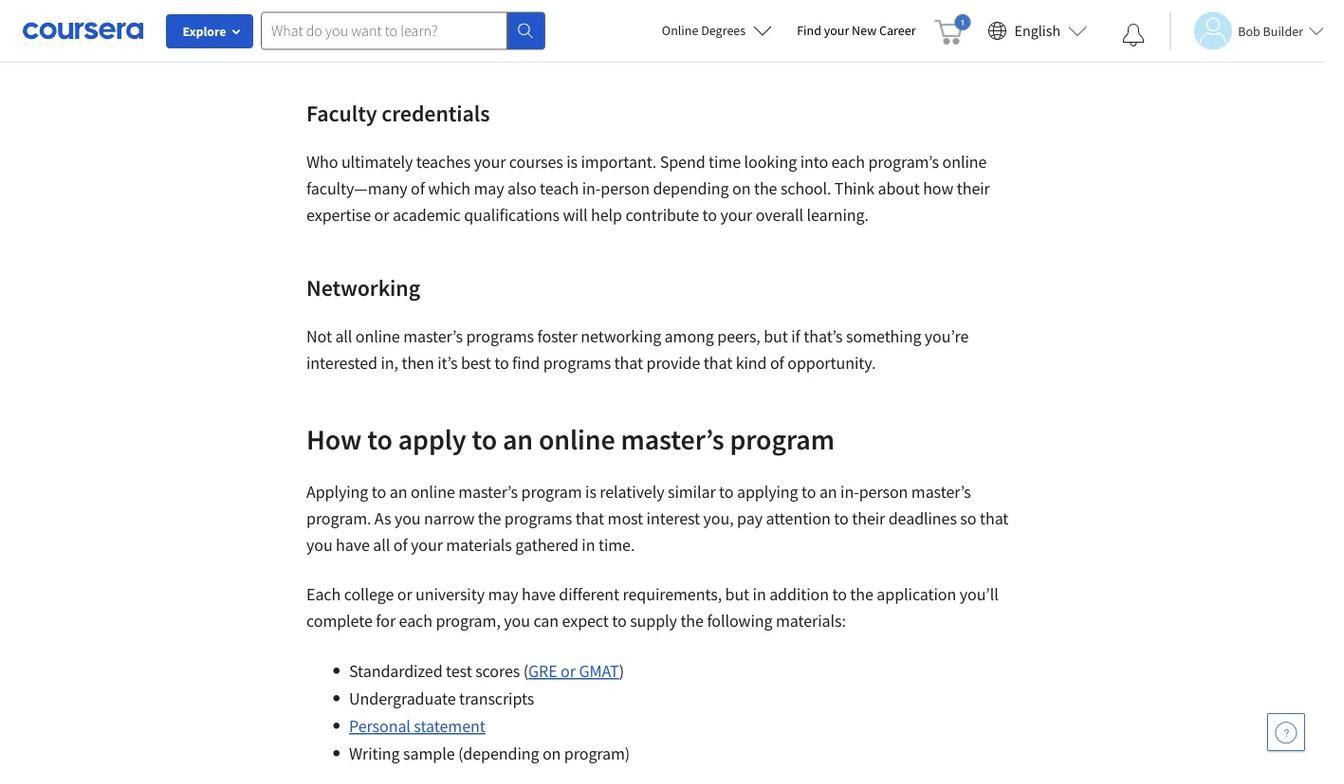 Task type: describe. For each thing, give the bounding box(es) containing it.
in- inside applying to an online master's program is relatively similar to applying to an in-person master's program. as you narrow the programs that most interest you, pay attention to their deadlines so that you have all of your materials gathered in time.
[[841, 482, 859, 503]]

What do you want to learn? text field
[[261, 12, 508, 50]]

online up relatively
[[539, 421, 615, 457]]

qualifications
[[464, 204, 560, 226]]

academic
[[393, 204, 461, 226]]

depending
[[653, 178, 729, 199]]

1 vertical spatial you
[[306, 535, 333, 556]]

college
[[344, 584, 394, 605]]

or inside each college or university may have different requirements, but in addition to the application you'll complete for each program, you can expect to supply the following materials:
[[397, 584, 412, 605]]

interest
[[647, 508, 700, 529]]

personal statement link
[[349, 716, 486, 737]]

1 horizontal spatial an
[[503, 421, 533, 457]]

bob
[[1238, 22, 1261, 39]]

to right 'how'
[[367, 421, 393, 457]]

test
[[446, 661, 472, 682]]

online inside not all online master's programs foster networking among peers, but if that's something you're interested in, then it's best to find programs that provide that kind of opportunity.
[[356, 326, 400, 347]]

not
[[306, 326, 332, 347]]

learning.
[[807, 204, 869, 226]]

program's
[[869, 151, 939, 173]]

to right the "apply"
[[472, 421, 497, 457]]

bob builder button
[[1170, 12, 1324, 50]]

that right so
[[980, 508, 1009, 529]]

help
[[591, 204, 622, 226]]

into
[[800, 151, 828, 173]]

school.
[[781, 178, 831, 199]]

program.
[[306, 508, 371, 529]]

standardized
[[349, 661, 443, 682]]

applying
[[737, 482, 798, 503]]

to up as
[[372, 482, 386, 503]]

teaches
[[416, 151, 471, 173]]

that down networking
[[614, 352, 643, 374]]

of inside the who ultimately teaches your courses is important. spend time looking into each program's online faculty—many of which may also teach in-person depending on the school. think about how their expertise or academic qualifications will help contribute to your overall learning.
[[411, 178, 425, 199]]

or inside standardized test scores ( gre or gmat ) undergraduate transcripts personal statement writing sample (depending on program)
[[561, 661, 576, 682]]

coursera image
[[23, 15, 143, 46]]

your inside applying to an online master's program is relatively similar to applying to an in-person master's program. as you narrow the programs that most interest you, pay attention to their deadlines so that you have all of your materials gathered in time.
[[411, 535, 443, 556]]

applying
[[306, 482, 368, 503]]

program,
[[436, 611, 501, 632]]

courses
[[509, 151, 563, 173]]

faculty credentials
[[306, 99, 490, 127]]

explore
[[183, 23, 226, 40]]

may inside the who ultimately teaches your courses is important. spend time looking into each program's online faculty—many of which may also teach in-person depending on the school. think about how their expertise or academic qualifications will help contribute to your overall learning.
[[474, 178, 504, 199]]

relatively
[[600, 482, 665, 503]]

programs for program
[[505, 508, 572, 529]]

then
[[402, 352, 434, 374]]

ultimately
[[341, 151, 413, 173]]

overall
[[756, 204, 804, 226]]

best
[[461, 352, 491, 374]]

2 horizontal spatial an
[[820, 482, 837, 503]]

your left overall
[[721, 204, 753, 226]]

supply
[[630, 611, 677, 632]]

builder
[[1263, 22, 1304, 39]]

that's
[[804, 326, 843, 347]]

on inside standardized test scores ( gre or gmat ) undergraduate transcripts personal statement writing sample (depending on program)
[[543, 743, 561, 765]]

1 horizontal spatial you
[[395, 508, 421, 529]]

as
[[375, 508, 391, 529]]

how
[[306, 421, 362, 457]]

career
[[880, 22, 916, 39]]

programs for foster
[[543, 352, 611, 374]]

0 vertical spatial program
[[730, 421, 835, 457]]

that left most
[[576, 508, 604, 529]]

degrees
[[701, 22, 746, 39]]

who ultimately teaches your courses is important. spend time looking into each program's online faculty—many of which may also teach in-person depending on the school. think about how their expertise or academic qualifications will help contribute to your overall learning.
[[306, 151, 990, 226]]

transcripts
[[459, 688, 534, 710]]

to right "expect"
[[612, 611, 627, 632]]

each inside each college or university may have different requirements, but in addition to the application you'll complete for each program, you can expect to supply the following materials:
[[399, 611, 433, 632]]

each
[[306, 584, 341, 605]]

you'll
[[960, 584, 999, 605]]

to right attention
[[834, 508, 849, 529]]

most
[[608, 508, 643, 529]]

the left application
[[850, 584, 874, 605]]

each college or university may have different requirements, but in addition to the application you'll complete for each program, you can expect to supply the following materials:
[[306, 584, 999, 632]]

bob builder
[[1238, 22, 1304, 39]]

or inside the who ultimately teaches your courses is important. spend time looking into each program's online faculty—many of which may also teach in-person depending on the school. think about how their expertise or academic qualifications will help contribute to your overall learning.
[[374, 204, 389, 226]]

different
[[559, 584, 620, 605]]

can
[[534, 611, 559, 632]]

application
[[877, 584, 957, 605]]

you inside each college or university may have different requirements, but in addition to the application you'll complete for each program, you can expect to supply the following materials:
[[504, 611, 530, 632]]

materials:
[[776, 611, 846, 632]]

to up materials:
[[832, 584, 847, 605]]

looking
[[744, 151, 797, 173]]

master's up deadlines
[[912, 482, 971, 503]]

applying to an online master's program is relatively similar to applying to an in-person master's program. as you narrow the programs that most interest you, pay attention to their deadlines so that you have all of your materials gathered in time.
[[306, 482, 1009, 556]]

gmat
[[579, 661, 619, 682]]

shopping cart: 1 item image
[[935, 14, 971, 45]]

have inside applying to an online master's program is relatively similar to applying to an in-person master's program. as you narrow the programs that most interest you, pay attention to their deadlines so that you have all of your materials gathered in time.
[[336, 535, 370, 556]]

for
[[376, 611, 396, 632]]

how
[[923, 178, 954, 199]]

but inside each college or university may have different requirements, but in addition to the application you'll complete for each program, you can expect to supply the following materials:
[[725, 584, 750, 605]]

english button
[[981, 0, 1095, 62]]

deadlines
[[889, 508, 957, 529]]

complete
[[306, 611, 373, 632]]

faculty—many
[[306, 178, 407, 199]]

find your new career link
[[788, 19, 926, 43]]

personal
[[349, 716, 411, 737]]

show notifications image
[[1123, 24, 1145, 46]]

(depending
[[458, 743, 539, 765]]

pay
[[737, 508, 763, 529]]



Task type: locate. For each thing, give the bounding box(es) containing it.
gathered
[[515, 535, 579, 556]]

2 horizontal spatial or
[[561, 661, 576, 682]]

gre
[[529, 661, 558, 682]]

but
[[764, 326, 788, 347], [725, 584, 750, 605]]

1 vertical spatial on
[[543, 743, 561, 765]]

0 horizontal spatial in
[[582, 535, 595, 556]]

provide
[[647, 352, 700, 374]]

1 vertical spatial of
[[770, 352, 784, 374]]

1 horizontal spatial but
[[764, 326, 788, 347]]

undergraduate
[[349, 688, 456, 710]]

1 vertical spatial each
[[399, 611, 433, 632]]

online inside the who ultimately teaches your courses is important. spend time looking into each program's online faculty—many of which may also teach in-person depending on the school. think about how their expertise or academic qualifications will help contribute to your overall learning.
[[943, 151, 987, 173]]

0 horizontal spatial their
[[852, 508, 885, 529]]

all right not
[[335, 326, 352, 347]]

of
[[411, 178, 425, 199], [770, 352, 784, 374], [394, 535, 408, 556]]

materials
[[446, 535, 512, 556]]

you left can in the left bottom of the page
[[504, 611, 530, 632]]

each
[[832, 151, 865, 173], [399, 611, 433, 632]]

the inside the who ultimately teaches your courses is important. spend time looking into each program's online faculty—many of which may also teach in-person depending on the school. think about how their expertise or academic qualifications will help contribute to your overall learning.
[[754, 178, 777, 199]]

their inside the who ultimately teaches your courses is important. spend time looking into each program's online faculty—many of which may also teach in-person depending on the school. think about how their expertise or academic qualifications will help contribute to your overall learning.
[[957, 178, 990, 199]]

online inside applying to an online master's program is relatively similar to applying to an in-person master's program. as you narrow the programs that most interest you, pay attention to their deadlines so that you have all of your materials gathered in time.
[[411, 482, 455, 503]]

2 vertical spatial or
[[561, 661, 576, 682]]

in,
[[381, 352, 398, 374]]

1 horizontal spatial program
[[730, 421, 835, 457]]

english
[[1015, 21, 1061, 40]]

in left time.
[[582, 535, 595, 556]]

1 horizontal spatial of
[[411, 178, 425, 199]]

or right college
[[397, 584, 412, 605]]

or down faculty—many
[[374, 204, 389, 226]]

1 vertical spatial person
[[859, 482, 908, 503]]

of right kind
[[770, 352, 784, 374]]

have down 'program.'
[[336, 535, 370, 556]]

credentials
[[382, 99, 490, 127]]

may inside each college or university may have different requirements, but in addition to the application you'll complete for each program, you can expect to supply the following materials:
[[488, 584, 519, 605]]

1 vertical spatial their
[[852, 508, 885, 529]]

0 horizontal spatial an
[[390, 482, 407, 503]]

0 horizontal spatial on
[[543, 743, 561, 765]]

0 horizontal spatial all
[[335, 326, 352, 347]]

2 horizontal spatial you
[[504, 611, 530, 632]]

may left also
[[474, 178, 504, 199]]

statement
[[414, 716, 486, 737]]

0 horizontal spatial or
[[374, 204, 389, 226]]

1 horizontal spatial all
[[373, 535, 390, 556]]

online up in,
[[356, 326, 400, 347]]

narrow
[[424, 508, 475, 529]]

in
[[582, 535, 595, 556], [753, 584, 766, 605]]

0 horizontal spatial person
[[601, 178, 650, 199]]

0 vertical spatial of
[[411, 178, 425, 199]]

find
[[797, 22, 822, 39]]

an down 'find'
[[503, 421, 533, 457]]

1 vertical spatial all
[[373, 535, 390, 556]]

1 horizontal spatial in
[[753, 584, 766, 605]]

0 horizontal spatial of
[[394, 535, 408, 556]]

2 horizontal spatial of
[[770, 352, 784, 374]]

program inside applying to an online master's program is relatively similar to applying to an in-person master's program. as you narrow the programs that most interest you, pay attention to their deadlines so that you have all of your materials gathered in time.
[[521, 482, 582, 503]]

may up program,
[[488, 584, 519, 605]]

1 horizontal spatial is
[[585, 482, 597, 503]]

you,
[[704, 508, 734, 529]]

all inside not all online master's programs foster networking among peers, but if that's something you're interested in, then it's best to find programs that provide that kind of opportunity.
[[335, 326, 352, 347]]

1 vertical spatial is
[[585, 482, 597, 503]]

program up applying
[[730, 421, 835, 457]]

to inside the who ultimately teaches your courses is important. spend time looking into each program's online faculty—many of which may also teach in-person depending on the school. think about how their expertise or academic qualifications will help contribute to your overall learning.
[[703, 204, 717, 226]]

programs up gathered
[[505, 508, 572, 529]]

gre or gmat link
[[529, 661, 619, 682]]

you down 'program.'
[[306, 535, 333, 556]]

you
[[395, 508, 421, 529], [306, 535, 333, 556], [504, 611, 530, 632]]

programs down the foster
[[543, 352, 611, 374]]

person down important.
[[601, 178, 650, 199]]

is left relatively
[[585, 482, 597, 503]]

1 horizontal spatial have
[[522, 584, 556, 605]]

online up narrow
[[411, 482, 455, 503]]

master's up similar
[[621, 421, 724, 457]]

their right the how
[[957, 178, 990, 199]]

or
[[374, 204, 389, 226], [397, 584, 412, 605], [561, 661, 576, 682]]

is inside the who ultimately teaches your courses is important. spend time looking into each program's online faculty—many of which may also teach in-person depending on the school. think about how their expertise or academic qualifications will help contribute to your overall learning.
[[567, 151, 578, 173]]

person inside applying to an online master's program is relatively similar to applying to an in-person master's program. as you narrow the programs that most interest you, pay attention to their deadlines so that you have all of your materials gathered in time.
[[859, 482, 908, 503]]

attention
[[766, 508, 831, 529]]

explore button
[[166, 14, 253, 48]]

find your new career
[[797, 22, 916, 39]]

time
[[709, 151, 741, 173]]

of up college
[[394, 535, 408, 556]]

so
[[961, 508, 977, 529]]

an up attention
[[820, 482, 837, 503]]

to
[[703, 204, 717, 226], [494, 352, 509, 374], [367, 421, 393, 457], [472, 421, 497, 457], [372, 482, 386, 503], [719, 482, 734, 503], [802, 482, 816, 503], [834, 508, 849, 529], [832, 584, 847, 605], [612, 611, 627, 632]]

have
[[336, 535, 370, 556], [522, 584, 556, 605]]

2 vertical spatial you
[[504, 611, 530, 632]]

or right gre
[[561, 661, 576, 682]]

the
[[754, 178, 777, 199], [478, 508, 501, 529], [850, 584, 874, 605], [681, 611, 704, 632]]

on inside the who ultimately teaches your courses is important. spend time looking into each program's online faculty—many of which may also teach in-person depending on the school. think about how their expertise or academic qualifications will help contribute to your overall learning.
[[732, 178, 751, 199]]

help center image
[[1275, 721, 1298, 744]]

1 horizontal spatial their
[[957, 178, 990, 199]]

peers,
[[718, 326, 761, 347]]

master's up narrow
[[458, 482, 518, 503]]

your inside find your new career link
[[824, 22, 849, 39]]

to up attention
[[802, 482, 816, 503]]

0 horizontal spatial but
[[725, 584, 750, 605]]

0 vertical spatial may
[[474, 178, 504, 199]]

each right for on the bottom of the page
[[399, 611, 433, 632]]

in up following
[[753, 584, 766, 605]]

expect
[[562, 611, 609, 632]]

0 horizontal spatial in-
[[582, 178, 601, 199]]

something
[[846, 326, 922, 347]]

)
[[619, 661, 624, 682]]

is inside applying to an online master's program is relatively similar to applying to an in-person master's program. as you narrow the programs that most interest you, pay attention to their deadlines so that you have all of your materials gathered in time.
[[585, 482, 597, 503]]

their inside applying to an online master's program is relatively similar to applying to an in-person master's program. as you narrow the programs that most interest you, pay attention to their deadlines so that you have all of your materials gathered in time.
[[852, 508, 885, 529]]

of inside not all online master's programs foster networking among peers, but if that's something you're interested in, then it's best to find programs that provide that kind of opportunity.
[[770, 352, 784, 374]]

each inside the who ultimately teaches your courses is important. spend time looking into each program's online faculty—many of which may also teach in-person depending on the school. think about how their expertise or academic qualifications will help contribute to your overall learning.
[[832, 151, 865, 173]]

an
[[503, 421, 533, 457], [390, 482, 407, 503], [820, 482, 837, 503]]

in inside applying to an online master's program is relatively similar to applying to an in-person master's program. as you narrow the programs that most interest you, pay attention to their deadlines so that you have all of your materials gathered in time.
[[582, 535, 595, 556]]

will
[[563, 204, 588, 226]]

1 vertical spatial in
[[753, 584, 766, 605]]

programs inside applying to an online master's program is relatively similar to applying to an in-person master's program. as you narrow the programs that most interest you, pay attention to their deadlines so that you have all of your materials gathered in time.
[[505, 508, 572, 529]]

networking
[[306, 273, 420, 302]]

which
[[428, 178, 471, 199]]

1 vertical spatial but
[[725, 584, 750, 605]]

their left deadlines
[[852, 508, 885, 529]]

about
[[878, 178, 920, 199]]

your down narrow
[[411, 535, 443, 556]]

teach
[[540, 178, 579, 199]]

all inside applying to an online master's program is relatively similar to applying to an in-person master's program. as you narrow the programs that most interest you, pay attention to their deadlines so that you have all of your materials gathered in time.
[[373, 535, 390, 556]]

important.
[[581, 151, 657, 173]]

1 vertical spatial in-
[[841, 482, 859, 503]]

program up gathered
[[521, 482, 582, 503]]

you right as
[[395, 508, 421, 529]]

among
[[665, 326, 714, 347]]

0 vertical spatial or
[[374, 204, 389, 226]]

foster
[[537, 326, 578, 347]]

None search field
[[261, 12, 546, 50]]

not all online master's programs foster networking among peers, but if that's something you're interested in, then it's best to find programs that provide that kind of opportunity.
[[306, 326, 969, 374]]

master's inside not all online master's programs foster networking among peers, but if that's something you're interested in, then it's best to find programs that provide that kind of opportunity.
[[403, 326, 463, 347]]

that
[[614, 352, 643, 374], [704, 352, 733, 374], [576, 508, 604, 529], [980, 508, 1009, 529]]

faculty
[[306, 99, 377, 127]]

programs up best
[[466, 326, 534, 347]]

of up academic
[[411, 178, 425, 199]]

new
[[852, 22, 877, 39]]

also
[[508, 178, 537, 199]]

program
[[730, 421, 835, 457], [521, 482, 582, 503]]

on down time
[[732, 178, 751, 199]]

all
[[335, 326, 352, 347], [373, 535, 390, 556]]

their
[[957, 178, 990, 199], [852, 508, 885, 529]]

online up the how
[[943, 151, 987, 173]]

interested
[[306, 352, 378, 374]]

2 vertical spatial of
[[394, 535, 408, 556]]

apply
[[398, 421, 466, 457]]

that left kind
[[704, 352, 733, 374]]

how to apply to an online master's program
[[306, 421, 841, 457]]

0 vertical spatial in-
[[582, 178, 601, 199]]

1 vertical spatial or
[[397, 584, 412, 605]]

0 vertical spatial is
[[567, 151, 578, 173]]

scores
[[475, 661, 520, 682]]

(
[[523, 661, 529, 682]]

the down looking
[[754, 178, 777, 199]]

to up you,
[[719, 482, 734, 503]]

0 vertical spatial you
[[395, 508, 421, 529]]

an up as
[[390, 482, 407, 503]]

have up can in the left bottom of the page
[[522, 584, 556, 605]]

networking
[[581, 326, 661, 347]]

but up following
[[725, 584, 750, 605]]

their for online
[[957, 178, 990, 199]]

standardized test scores ( gre or gmat ) undergraduate transcripts personal statement writing sample (depending on program)
[[349, 661, 637, 765]]

the down the requirements,
[[681, 611, 704, 632]]

0 vertical spatial in
[[582, 535, 595, 556]]

1 horizontal spatial each
[[832, 151, 865, 173]]

0 horizontal spatial have
[[336, 535, 370, 556]]

the inside applying to an online master's program is relatively similar to applying to an in-person master's program. as you narrow the programs that most interest you, pay attention to their deadlines so that you have all of your materials gathered in time.
[[478, 508, 501, 529]]

all down as
[[373, 535, 390, 556]]

programs
[[466, 326, 534, 347], [543, 352, 611, 374], [505, 508, 572, 529]]

online
[[662, 22, 699, 39]]

in-
[[582, 178, 601, 199], [841, 482, 859, 503]]

to down depending
[[703, 204, 717, 226]]

but left if
[[764, 326, 788, 347]]

is up teach
[[567, 151, 578, 173]]

your left the courses
[[474, 151, 506, 173]]

to left 'find'
[[494, 352, 509, 374]]

university
[[416, 584, 485, 605]]

0 vertical spatial on
[[732, 178, 751, 199]]

1 horizontal spatial person
[[859, 482, 908, 503]]

0 vertical spatial their
[[957, 178, 990, 199]]

in- inside the who ultimately teaches your courses is important. spend time looking into each program's online faculty—many of which may also teach in-person depending on the school. think about how their expertise or academic qualifications will help contribute to your overall learning.
[[582, 178, 601, 199]]

but inside not all online master's programs foster networking among peers, but if that's something you're interested in, then it's best to find programs that provide that kind of opportunity.
[[764, 326, 788, 347]]

0 horizontal spatial program
[[521, 482, 582, 503]]

contribute
[[626, 204, 699, 226]]

0 vertical spatial have
[[336, 535, 370, 556]]

your right find at the right of page
[[824, 22, 849, 39]]

think
[[835, 178, 875, 199]]

on
[[732, 178, 751, 199], [543, 743, 561, 765]]

0 vertical spatial all
[[335, 326, 352, 347]]

0 vertical spatial programs
[[466, 326, 534, 347]]

find
[[512, 352, 540, 374]]

0 vertical spatial each
[[832, 151, 865, 173]]

time.
[[599, 535, 635, 556]]

each up think
[[832, 151, 865, 173]]

spend
[[660, 151, 705, 173]]

1 vertical spatial have
[[522, 584, 556, 605]]

you're
[[925, 326, 969, 347]]

to inside not all online master's programs foster networking among peers, but if that's something you're interested in, then it's best to find programs that provide that kind of opportunity.
[[494, 352, 509, 374]]

have inside each college or university may have different requirements, but in addition to the application you'll complete for each program, you can expect to supply the following materials:
[[522, 584, 556, 605]]

0 horizontal spatial is
[[567, 151, 578, 173]]

1 vertical spatial may
[[488, 584, 519, 605]]

of inside applying to an online master's program is relatively similar to applying to an in-person master's program. as you narrow the programs that most interest you, pay attention to their deadlines so that you have all of your materials gathered in time.
[[394, 535, 408, 556]]

the up materials on the bottom
[[478, 508, 501, 529]]

1 horizontal spatial on
[[732, 178, 751, 199]]

expertise
[[306, 204, 371, 226]]

0 horizontal spatial you
[[306, 535, 333, 556]]

opportunity.
[[788, 352, 876, 374]]

in- up help
[[582, 178, 601, 199]]

your
[[824, 22, 849, 39], [474, 151, 506, 173], [721, 204, 753, 226], [411, 535, 443, 556]]

if
[[792, 326, 801, 347]]

2 vertical spatial programs
[[505, 508, 572, 529]]

1 vertical spatial programs
[[543, 352, 611, 374]]

0 vertical spatial but
[[764, 326, 788, 347]]

person up deadlines
[[859, 482, 908, 503]]

in- right applying
[[841, 482, 859, 503]]

master's up it's
[[403, 326, 463, 347]]

person inside the who ultimately teaches your courses is important. spend time looking into each program's online faculty—many of which may also teach in-person depending on the school. think about how their expertise or academic qualifications will help contribute to your overall learning.
[[601, 178, 650, 199]]

1 horizontal spatial or
[[397, 584, 412, 605]]

program)
[[564, 743, 630, 765]]

1 vertical spatial program
[[521, 482, 582, 503]]

0 horizontal spatial each
[[399, 611, 433, 632]]

who
[[306, 151, 338, 173]]

in inside each college or university may have different requirements, but in addition to the application you'll complete for each program, you can expect to supply the following materials:
[[753, 584, 766, 605]]

0 vertical spatial person
[[601, 178, 650, 199]]

1 horizontal spatial in-
[[841, 482, 859, 503]]

their for in-
[[852, 508, 885, 529]]

on left program)
[[543, 743, 561, 765]]



Task type: vqa. For each thing, say whether or not it's contained in the screenshot.
'IN' inside Applying To An Online Master'S Program Is Relatively Similar To Applying To An In-Person Master'S Program. As You Narrow The Programs That Most Interest You, Pay Attention To Their Deadlines So That You Have All Of Your Materials Gathered In Time.
yes



